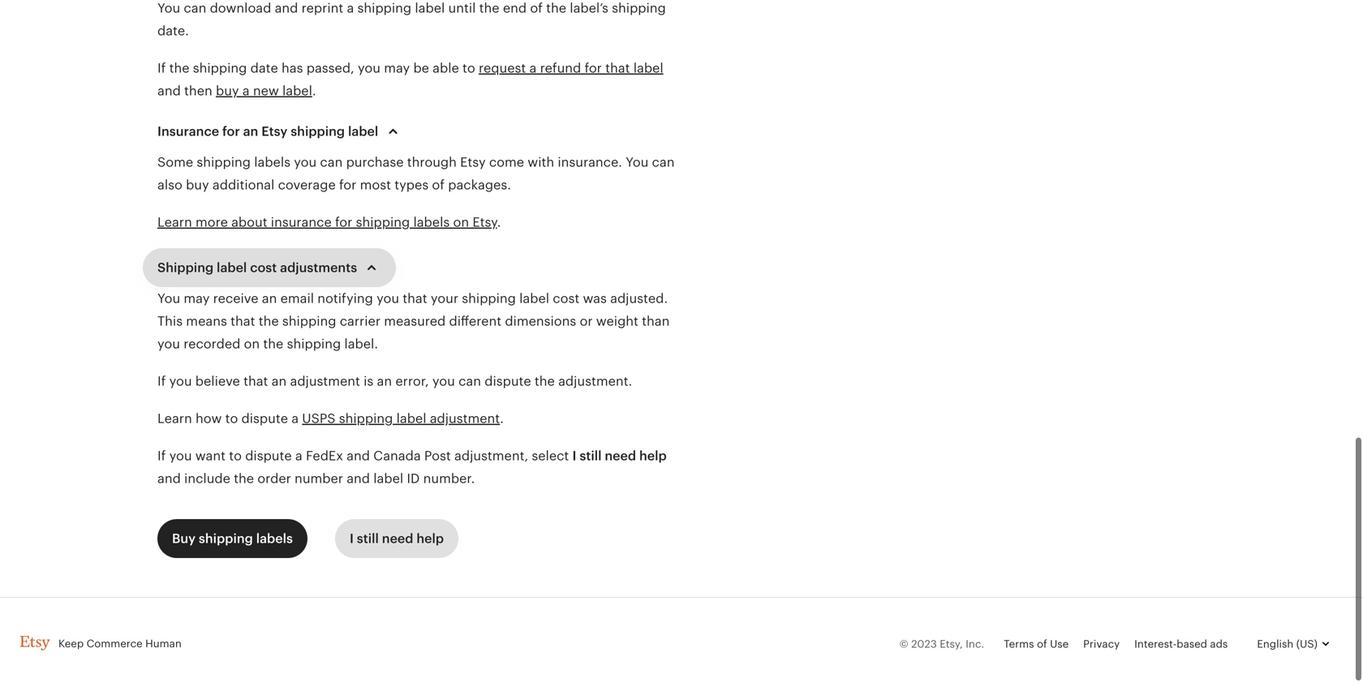 Task type: vqa. For each thing, say whether or not it's contained in the screenshot.
the rightmost in
no



Task type: describe. For each thing, give the bounding box(es) containing it.
cost inside dropdown button
[[250, 260, 277, 275]]

label inside you can download and reprint a shipping label until the end of the label's shipping date.
[[415, 1, 445, 15]]

ads
[[1210, 638, 1228, 650]]

buy shipping labels link
[[157, 519, 308, 558]]

interest-based ads
[[1135, 638, 1228, 650]]

inc.
[[966, 638, 984, 650]]

i still need help
[[350, 532, 444, 546]]

shipping down email
[[282, 314, 336, 329]]

shipping inside dropdown button
[[291, 124, 345, 139]]

shipping label cost adjustments
[[157, 260, 357, 275]]

purchase
[[346, 155, 404, 170]]

interest-
[[1135, 638, 1177, 650]]

etsy,
[[940, 638, 963, 650]]

buy inside if the shipping date has passed, you may be able to request a refund for that label and then buy a new label .
[[216, 84, 239, 98]]

until
[[448, 1, 476, 15]]

2023
[[911, 638, 937, 650]]

. for shipping
[[500, 411, 504, 426]]

adjusted.
[[610, 291, 668, 306]]

about
[[231, 215, 267, 230]]

learn for learn more about insurance for shipping labels on etsy .
[[157, 215, 192, 230]]

if you believe that an adjustment is an error, you can dispute the adjustment.
[[157, 374, 636, 389]]

0 horizontal spatial i
[[350, 532, 354, 546]]

additional
[[213, 178, 275, 192]]

shipping
[[157, 260, 214, 275]]

email
[[280, 291, 314, 306]]

label inside insurance for an etsy shipping label dropdown button
[[348, 124, 378, 139]]

you down this
[[157, 337, 180, 351]]

that inside if the shipping date has passed, you may be able to request a refund for that label and then buy a new label .
[[605, 61, 630, 75]]

and inside you can download and reprint a shipping label until the end of the label's shipping date.
[[275, 1, 298, 15]]

shipping inside some shipping labels you can purchase through etsy come with insurance. you can also buy additional coverage for most types of packages.
[[197, 155, 251, 170]]

more
[[196, 215, 228, 230]]

this
[[157, 314, 183, 329]]

different
[[449, 314, 502, 329]]

how
[[196, 411, 222, 426]]

help inside if you want to dispute a fedex and canada post adjustment, select i still need help and include the order number and label id number.
[[639, 449, 667, 463]]

want
[[195, 449, 226, 463]]

terms of use link
[[1004, 638, 1069, 650]]

the inside if the shipping date has passed, you may be able to request a refund for that label and then buy a new label .
[[169, 61, 189, 75]]

english (us)
[[1257, 638, 1318, 650]]

for inside if the shipping date has passed, you may be able to request a refund for that label and then buy a new label .
[[585, 61, 602, 75]]

insurance
[[157, 124, 219, 139]]

cost inside the you may receive an email notifying you that your shipping label cost was adjusted. this means that the shipping carrier measured different dimensions or weight than you recorded on the shipping label.
[[553, 291, 580, 306]]

the down shipping label cost adjustments dropdown button
[[259, 314, 279, 329]]

© 2023 etsy, inc. link
[[900, 638, 984, 650]]

you inside some shipping labels you can purchase through etsy come with insurance. you can also buy additional coverage for most types of packages.
[[294, 155, 317, 170]]

means
[[186, 314, 227, 329]]

etsy inside some shipping labels you can purchase through etsy come with insurance. you can also buy additional coverage for most types of packages.
[[460, 155, 486, 170]]

you for you can download and reprint a shipping label until the end of the label's shipping date.
[[157, 1, 180, 15]]

number
[[295, 471, 343, 486]]

than
[[642, 314, 670, 329]]

1 vertical spatial labels
[[413, 215, 450, 230]]

need inside if you want to dispute a fedex and canada post adjustment, select i still need help and include the order number and label id number.
[[605, 449, 636, 463]]

is
[[364, 374, 374, 389]]

order
[[257, 471, 291, 486]]

still inside if you want to dispute a fedex and canada post adjustment, select i still need help and include the order number and label id number.
[[580, 449, 602, 463]]

select
[[532, 449, 569, 463]]

if for if you believe that an adjustment is an error, you can dispute the adjustment.
[[157, 374, 166, 389]]

can inside you can download and reprint a shipping label until the end of the label's shipping date.
[[184, 1, 206, 15]]

shipping right 'buy'
[[199, 532, 253, 546]]

request
[[479, 61, 526, 75]]

human
[[145, 638, 182, 650]]

the left adjustment.
[[535, 374, 555, 389]]

if for if you want to dispute a fedex and canada post adjustment, select i still need help and include the order number and label id number.
[[157, 449, 166, 463]]

with
[[528, 155, 554, 170]]

keep commerce human
[[58, 638, 182, 650]]

1 vertical spatial dispute
[[241, 411, 288, 426]]

reprint
[[302, 1, 343, 15]]

you inside if the shipping date has passed, you may be able to request a refund for that label and then buy a new label .
[[358, 61, 381, 75]]

adjustment,
[[454, 449, 528, 463]]

you inside if you want to dispute a fedex and canada post adjustment, select i still need help and include the order number and label id number.
[[169, 449, 192, 463]]

etsy inside insurance for an etsy shipping label dropdown button
[[261, 124, 288, 139]]

may inside the you may receive an email notifying you that your shipping label cost was adjusted. this means that the shipping carrier measured different dimensions or weight than you recorded on the shipping label.
[[184, 291, 210, 306]]

learn more about insurance for shipping labels on etsy link
[[157, 215, 497, 230]]

. for labels
[[497, 215, 501, 230]]

adjustments
[[280, 260, 357, 275]]

shipping up different
[[462, 291, 516, 306]]

learn for learn how to dispute a usps shipping label adjustment .
[[157, 411, 192, 426]]

you right error,
[[432, 374, 455, 389]]

recorded
[[184, 337, 240, 351]]

label inside the you may receive an email notifying you that your shipping label cost was adjusted. this means that the shipping carrier measured different dimensions or weight than you recorded on the shipping label.
[[519, 291, 549, 306]]

insurance for an etsy shipping label
[[157, 124, 378, 139]]

and right fedex
[[347, 449, 370, 463]]

privacy link
[[1084, 638, 1120, 650]]

error,
[[396, 374, 429, 389]]

and inside if the shipping date has passed, you may be able to request a refund for that label and then buy a new label .
[[157, 84, 181, 98]]

date.
[[157, 24, 189, 38]]

shipping down "most"
[[356, 215, 410, 230]]

coverage
[[278, 178, 336, 192]]

you may receive an email notifying you that your shipping label cost was adjusted. this means that the shipping carrier measured different dimensions or weight than you recorded on the shipping label.
[[157, 291, 670, 351]]

your
[[431, 291, 459, 306]]

© 2023 etsy, inc.
[[900, 638, 984, 650]]

some shipping labels you can purchase through etsy come with insurance. you can also buy additional coverage for most types of packages.
[[157, 155, 675, 192]]

canada
[[373, 449, 421, 463]]

carrier
[[340, 314, 381, 329]]

a inside you can download and reprint a shipping label until the end of the label's shipping date.
[[347, 1, 354, 15]]

and left include at the left
[[157, 471, 181, 486]]

weight
[[596, 314, 639, 329]]

insurance.
[[558, 155, 622, 170]]

©
[[900, 638, 909, 650]]

labels for some shipping labels you can purchase through etsy come with insurance. you can also buy additional coverage for most types of packages.
[[254, 155, 291, 170]]

adjustment.
[[558, 374, 632, 389]]

you for you may receive an email notifying you that your shipping label cost was adjusted. this means that the shipping carrier measured different dimensions or weight than you recorded on the shipping label.
[[157, 291, 180, 306]]

commerce
[[86, 638, 143, 650]]

label's
[[570, 1, 609, 15]]

packages.
[[448, 178, 511, 192]]

0 horizontal spatial adjustment
[[290, 374, 360, 389]]

insurance for an etsy shipping label button
[[143, 112, 417, 151]]

buy shipping labels
[[172, 532, 293, 546]]

request a refund for that label link
[[479, 61, 664, 75]]

need inside i still need help link
[[382, 532, 413, 546]]

receive
[[213, 291, 259, 306]]

etsy image
[[19, 636, 50, 651]]



Task type: locate. For each thing, give the bounding box(es) containing it.
1 vertical spatial .
[[497, 215, 501, 230]]

you right insurance.
[[626, 155, 649, 170]]

come
[[489, 155, 524, 170]]

learn left more
[[157, 215, 192, 230]]

2 horizontal spatial of
[[1037, 638, 1047, 650]]

if left want
[[157, 449, 166, 463]]

1 vertical spatial if
[[157, 374, 166, 389]]

an
[[243, 124, 258, 139], [262, 291, 277, 306], [272, 374, 287, 389], [377, 374, 392, 389]]

1 learn from the top
[[157, 215, 192, 230]]

0 vertical spatial on
[[453, 215, 469, 230]]

usps shipping label adjustment link
[[302, 411, 500, 426]]

1 vertical spatial may
[[184, 291, 210, 306]]

0 horizontal spatial on
[[244, 337, 260, 351]]

(us)
[[1297, 638, 1318, 650]]

privacy
[[1084, 638, 1120, 650]]

0 horizontal spatial may
[[184, 291, 210, 306]]

most
[[360, 178, 391, 192]]

fedex
[[306, 449, 343, 463]]

of left use
[[1037, 638, 1047, 650]]

2 vertical spatial if
[[157, 449, 166, 463]]

id
[[407, 471, 420, 486]]

i still need help link
[[335, 519, 459, 558]]

dispute up order at the left of the page
[[245, 449, 292, 463]]

number.
[[423, 471, 475, 486]]

the
[[479, 1, 500, 15], [546, 1, 566, 15], [169, 61, 189, 75], [259, 314, 279, 329], [263, 337, 283, 351], [535, 374, 555, 389], [234, 471, 254, 486]]

a left the "new"
[[242, 84, 250, 98]]

labels down order at the left of the page
[[256, 532, 293, 546]]

shipping up then
[[193, 61, 247, 75]]

0 vertical spatial still
[[580, 449, 602, 463]]

help
[[639, 449, 667, 463], [417, 532, 444, 546]]

if inside if you want to dispute a fedex and canada post adjustment, select i still need help and include the order number and label id number.
[[157, 449, 166, 463]]

download
[[210, 1, 271, 15]]

or
[[580, 314, 593, 329]]

may left be
[[384, 61, 410, 75]]

2 vertical spatial labels
[[256, 532, 293, 546]]

2 vertical spatial dispute
[[245, 449, 292, 463]]

label inside shipping label cost adjustments dropdown button
[[217, 260, 247, 275]]

learn how to dispute a usps shipping label adjustment .
[[157, 411, 504, 426]]

need down id
[[382, 532, 413, 546]]

label.
[[344, 337, 378, 351]]

buy inside some shipping labels you can purchase through etsy come with insurance. you can also buy additional coverage for most types of packages.
[[186, 178, 209, 192]]

1 horizontal spatial adjustment
[[430, 411, 500, 426]]

passed,
[[307, 61, 354, 75]]

shipping up coverage
[[291, 124, 345, 139]]

buy right also
[[186, 178, 209, 192]]

shipping down is
[[339, 411, 393, 426]]

that down receive
[[231, 314, 255, 329]]

was
[[583, 291, 607, 306]]

1 horizontal spatial of
[[530, 1, 543, 15]]

need right select
[[605, 449, 636, 463]]

0 vertical spatial buy
[[216, 84, 239, 98]]

. inside if the shipping date has passed, you may be able to request a refund for that label and then buy a new label .
[[312, 84, 316, 98]]

cost left was
[[553, 291, 580, 306]]

a right reprint
[[347, 1, 354, 15]]

the inside if you want to dispute a fedex and canada post adjustment, select i still need help and include the order number and label id number.
[[234, 471, 254, 486]]

date
[[250, 61, 278, 75]]

to inside if the shipping date has passed, you may be able to request a refund for that label and then buy a new label .
[[463, 61, 475, 75]]

1 horizontal spatial may
[[384, 61, 410, 75]]

can
[[184, 1, 206, 15], [320, 155, 343, 170], [652, 155, 675, 170], [459, 374, 481, 389]]

1 vertical spatial buy
[[186, 178, 209, 192]]

1 vertical spatial learn
[[157, 411, 192, 426]]

has
[[282, 61, 303, 75]]

labels inside some shipping labels you can purchase through etsy come with insurance. you can also buy additional coverage for most types of packages.
[[254, 155, 291, 170]]

1 vertical spatial adjustment
[[430, 411, 500, 426]]

a left refund
[[530, 61, 537, 75]]

1 vertical spatial i
[[350, 532, 354, 546]]

some
[[157, 155, 193, 170]]

learn more about insurance for shipping labels on etsy .
[[157, 215, 501, 230]]

that
[[605, 61, 630, 75], [403, 291, 427, 306], [231, 314, 255, 329], [244, 374, 268, 389]]

the left order at the left of the page
[[234, 471, 254, 486]]

buy right then
[[216, 84, 239, 98]]

shipping inside if the shipping date has passed, you may be able to request a refund for that label and then buy a new label .
[[193, 61, 247, 75]]

you inside you can download and reprint a shipping label until the end of the label's shipping date.
[[157, 1, 180, 15]]

0 vertical spatial adjustment
[[290, 374, 360, 389]]

1 horizontal spatial still
[[580, 449, 602, 463]]

the up then
[[169, 61, 189, 75]]

insurance
[[271, 215, 332, 230]]

you right passed,
[[358, 61, 381, 75]]

a inside if you want to dispute a fedex and canada post adjustment, select i still need help and include the order number and label id number.
[[295, 449, 302, 463]]

1 horizontal spatial i
[[573, 449, 577, 463]]

. down passed,
[[312, 84, 316, 98]]

dispute left the usps at left bottom
[[241, 411, 288, 426]]

refund
[[540, 61, 581, 75]]

for inside some shipping labels you can purchase through etsy come with insurance. you can also buy additional coverage for most types of packages.
[[339, 178, 357, 192]]

can up date.
[[184, 1, 206, 15]]

1 horizontal spatial buy
[[216, 84, 239, 98]]

0 vertical spatial labels
[[254, 155, 291, 170]]

through
[[407, 155, 457, 170]]

an right is
[[377, 374, 392, 389]]

2 vertical spatial to
[[229, 449, 242, 463]]

and left reprint
[[275, 1, 298, 15]]

1 horizontal spatial cost
[[553, 291, 580, 306]]

that up "measured"
[[403, 291, 427, 306]]

1 horizontal spatial need
[[605, 449, 636, 463]]

of inside some shipping labels you can purchase through etsy come with insurance. you can also buy additional coverage for most types of packages.
[[432, 178, 445, 192]]

if inside if the shipping date has passed, you may be able to request a refund for that label and then buy a new label .
[[157, 61, 166, 75]]

believe
[[195, 374, 240, 389]]

use
[[1050, 638, 1069, 650]]

an inside the you may receive an email notifying you that your shipping label cost was adjusted. this means that the shipping carrier measured different dimensions or weight than you recorded on the shipping label.
[[262, 291, 277, 306]]

0 vertical spatial may
[[384, 61, 410, 75]]

the left the label's
[[546, 1, 566, 15]]

1 vertical spatial need
[[382, 532, 413, 546]]

shipping right reprint
[[357, 1, 412, 15]]

the down email
[[263, 337, 283, 351]]

dispute down different
[[485, 374, 531, 389]]

you can download and reprint a shipping label until the end of the label's shipping date.
[[157, 1, 666, 38]]

dispute inside if you want to dispute a fedex and canada post adjustment, select i still need help and include the order number and label id number.
[[245, 449, 292, 463]]

and right number
[[347, 471, 370, 486]]

you up date.
[[157, 1, 180, 15]]

on down packages.
[[453, 215, 469, 230]]

can right error,
[[459, 374, 481, 389]]

you left 'believe'
[[169, 374, 192, 389]]

1 horizontal spatial on
[[453, 215, 469, 230]]

of
[[530, 1, 543, 15], [432, 178, 445, 192], [1037, 638, 1047, 650]]

to right able
[[463, 61, 475, 75]]

3 if from the top
[[157, 449, 166, 463]]

to inside if you want to dispute a fedex and canada post adjustment, select i still need help and include the order number and label id number.
[[229, 449, 242, 463]]

notifying
[[318, 291, 373, 306]]

dimensions
[[505, 314, 576, 329]]

need
[[605, 449, 636, 463], [382, 532, 413, 546]]

that right 'believe'
[[244, 374, 268, 389]]

. down packages.
[[497, 215, 501, 230]]

0 vertical spatial etsy
[[261, 124, 288, 139]]

usps
[[302, 411, 336, 426]]

terms of use
[[1004, 638, 1069, 650]]

an right 'believe'
[[272, 374, 287, 389]]

you up this
[[157, 291, 180, 306]]

you inside some shipping labels you can purchase through etsy come with insurance. you can also buy additional coverage for most types of packages.
[[626, 155, 649, 170]]

buy
[[216, 84, 239, 98], [186, 178, 209, 192]]

a
[[347, 1, 354, 15], [530, 61, 537, 75], [242, 84, 250, 98], [292, 411, 299, 426], [295, 449, 302, 463]]

2 if from the top
[[157, 374, 166, 389]]

1 vertical spatial to
[[225, 411, 238, 426]]

a left fedex
[[295, 449, 302, 463]]

shipping right the label's
[[612, 1, 666, 15]]

if down date.
[[157, 61, 166, 75]]

i inside if you want to dispute a fedex and canada post adjustment, select i still need help and include the order number and label id number.
[[573, 449, 577, 463]]

cost up receive
[[250, 260, 277, 275]]

1 vertical spatial help
[[417, 532, 444, 546]]

0 vertical spatial to
[[463, 61, 475, 75]]

learn left the how
[[157, 411, 192, 426]]

english
[[1257, 638, 1294, 650]]

may up means
[[184, 291, 210, 306]]

2 learn from the top
[[157, 411, 192, 426]]

on
[[453, 215, 469, 230], [244, 337, 260, 351]]

new
[[253, 84, 279, 98]]

that right refund
[[605, 61, 630, 75]]

1 vertical spatial you
[[626, 155, 649, 170]]

an down buy a new label link
[[243, 124, 258, 139]]

to right the how
[[225, 411, 238, 426]]

. up adjustment,
[[500, 411, 504, 426]]

on right recorded
[[244, 337, 260, 351]]

1 vertical spatial of
[[432, 178, 445, 192]]

0 horizontal spatial still
[[357, 532, 379, 546]]

0 vertical spatial learn
[[157, 215, 192, 230]]

also
[[157, 178, 182, 192]]

you
[[157, 1, 180, 15], [626, 155, 649, 170], [157, 291, 180, 306]]

2 vertical spatial .
[[500, 411, 504, 426]]

you left want
[[169, 449, 192, 463]]

label
[[415, 1, 445, 15], [634, 61, 664, 75], [282, 84, 312, 98], [348, 124, 378, 139], [217, 260, 247, 275], [519, 291, 549, 306], [396, 411, 426, 426], [374, 471, 403, 486]]

of right end
[[530, 1, 543, 15]]

english (us) button
[[1243, 625, 1344, 664]]

0 horizontal spatial buy
[[186, 178, 209, 192]]

of down through
[[432, 178, 445, 192]]

if
[[157, 61, 166, 75], [157, 374, 166, 389], [157, 449, 166, 463]]

able
[[433, 61, 459, 75]]

can right insurance.
[[652, 155, 675, 170]]

adjustment up adjustment,
[[430, 411, 500, 426]]

to right want
[[229, 449, 242, 463]]

shipping left "label."
[[287, 337, 341, 351]]

cost
[[250, 260, 277, 275], [553, 291, 580, 306]]

you inside the you may receive an email notifying you that your shipping label cost was adjusted. this means that the shipping carrier measured different dimensions or weight than you recorded on the shipping label.
[[157, 291, 180, 306]]

shipping
[[357, 1, 412, 15], [612, 1, 666, 15], [193, 61, 247, 75], [291, 124, 345, 139], [197, 155, 251, 170], [356, 215, 410, 230], [462, 291, 516, 306], [282, 314, 336, 329], [287, 337, 341, 351], [339, 411, 393, 426], [199, 532, 253, 546]]

etsy down packages.
[[473, 215, 497, 230]]

2 vertical spatial you
[[157, 291, 180, 306]]

0 horizontal spatial help
[[417, 532, 444, 546]]

2 vertical spatial of
[[1037, 638, 1047, 650]]

a left the usps at left bottom
[[292, 411, 299, 426]]

0 vertical spatial if
[[157, 61, 166, 75]]

based
[[1177, 638, 1208, 650]]

shipping label cost adjustments button
[[143, 248, 396, 287]]

shipping up additional
[[197, 155, 251, 170]]

0 vertical spatial cost
[[250, 260, 277, 275]]

on inside the you may receive an email notifying you that your shipping label cost was adjusted. this means that the shipping carrier measured different dimensions or weight than you recorded on the shipping label.
[[244, 337, 260, 351]]

1 vertical spatial still
[[357, 532, 379, 546]]

2 vertical spatial etsy
[[473, 215, 497, 230]]

etsy up packages.
[[460, 155, 486, 170]]

and left then
[[157, 84, 181, 98]]

etsy down the "new"
[[261, 124, 288, 139]]

include
[[184, 471, 230, 486]]

if left 'believe'
[[157, 374, 166, 389]]

0 horizontal spatial cost
[[250, 260, 277, 275]]

etsy
[[261, 124, 288, 139], [460, 155, 486, 170], [473, 215, 497, 230]]

1 if from the top
[[157, 61, 166, 75]]

you up "measured"
[[377, 291, 399, 306]]

1 horizontal spatial help
[[639, 449, 667, 463]]

you
[[358, 61, 381, 75], [294, 155, 317, 170], [377, 291, 399, 306], [157, 337, 180, 351], [169, 374, 192, 389], [432, 374, 455, 389], [169, 449, 192, 463]]

0 vertical spatial of
[[530, 1, 543, 15]]

labels for buy shipping labels
[[256, 532, 293, 546]]

0 vertical spatial help
[[639, 449, 667, 463]]

may inside if the shipping date has passed, you may be able to request a refund for that label and then buy a new label .
[[384, 61, 410, 75]]

0 vertical spatial dispute
[[485, 374, 531, 389]]

terms
[[1004, 638, 1034, 650]]

you up coverage
[[294, 155, 317, 170]]

an left email
[[262, 291, 277, 306]]

types
[[395, 178, 429, 192]]

buy a new label link
[[216, 84, 312, 98]]

if the shipping date has passed, you may be able to request a refund for that label and then buy a new label .
[[157, 61, 664, 98]]

label inside if you want to dispute a fedex and canada post adjustment, select i still need help and include the order number and label id number.
[[374, 471, 403, 486]]

measured
[[384, 314, 446, 329]]

can up coverage
[[320, 155, 343, 170]]

buy
[[172, 532, 196, 546]]

labels down the types
[[413, 215, 450, 230]]

if for if the shipping date has passed, you may be able to request a refund for that label and then buy a new label .
[[157, 61, 166, 75]]

for
[[585, 61, 602, 75], [222, 124, 240, 139], [339, 178, 357, 192], [335, 215, 352, 230]]

adjustment up learn how to dispute a usps shipping label adjustment .
[[290, 374, 360, 389]]

an inside insurance for an etsy shipping label dropdown button
[[243, 124, 258, 139]]

the left end
[[479, 1, 500, 15]]

post
[[424, 449, 451, 463]]

for inside dropdown button
[[222, 124, 240, 139]]

labels down insurance for an etsy shipping label
[[254, 155, 291, 170]]

0 vertical spatial i
[[573, 449, 577, 463]]

1 vertical spatial on
[[244, 337, 260, 351]]

may
[[384, 61, 410, 75], [184, 291, 210, 306]]

0 vertical spatial need
[[605, 449, 636, 463]]

0 horizontal spatial of
[[432, 178, 445, 192]]

of inside you can download and reprint a shipping label until the end of the label's shipping date.
[[530, 1, 543, 15]]

0 horizontal spatial need
[[382, 532, 413, 546]]

be
[[413, 61, 429, 75]]

1 vertical spatial cost
[[553, 291, 580, 306]]

learn
[[157, 215, 192, 230], [157, 411, 192, 426]]

still
[[580, 449, 602, 463], [357, 532, 379, 546]]

0 vertical spatial you
[[157, 1, 180, 15]]

0 vertical spatial .
[[312, 84, 316, 98]]

1 vertical spatial etsy
[[460, 155, 486, 170]]



